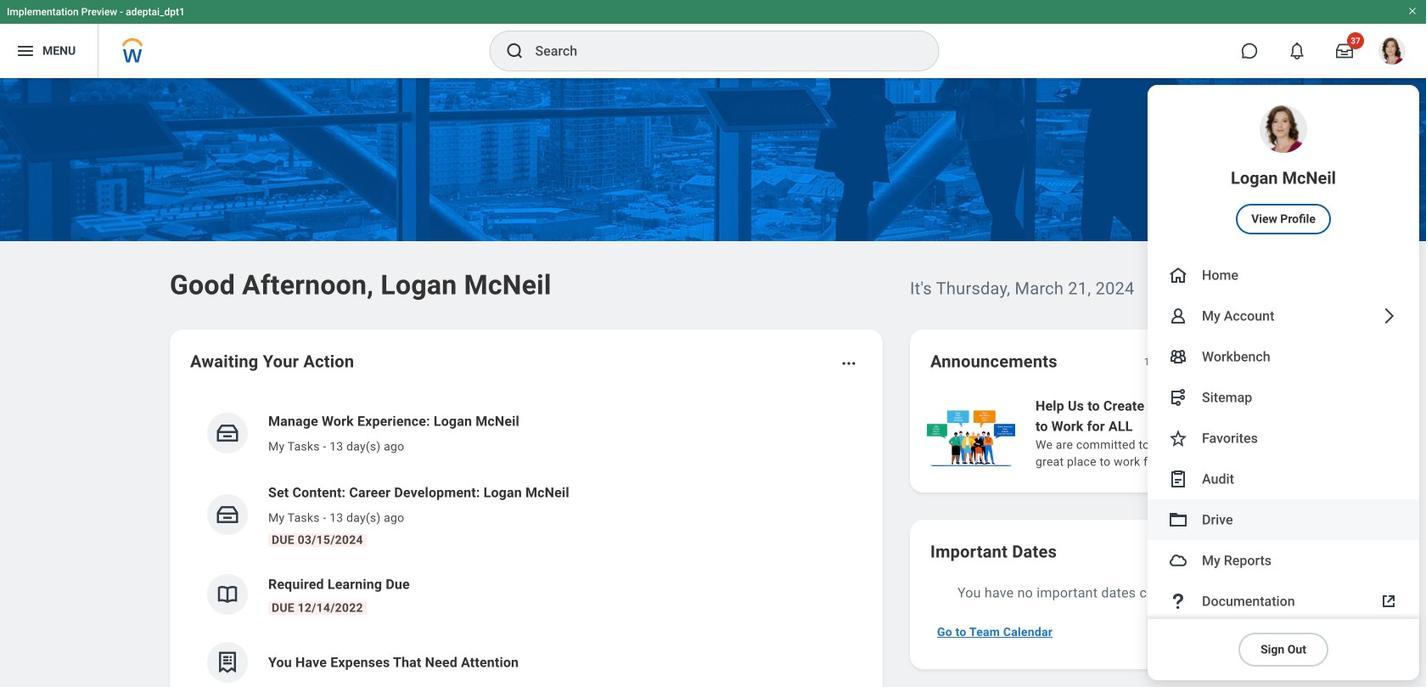 Task type: locate. For each thing, give the bounding box(es) containing it.
1 horizontal spatial list
[[924, 394, 1427, 472]]

inbox large image
[[1337, 42, 1354, 59]]

6 menu item from the top
[[1148, 418, 1420, 459]]

status
[[1145, 355, 1172, 369]]

dashboard expenses image
[[215, 650, 240, 675]]

10 menu item from the top
[[1148, 581, 1420, 622]]

question image
[[1169, 591, 1189, 611]]

main content
[[0, 78, 1427, 687]]

menu item
[[1148, 85, 1420, 255], [1148, 255, 1420, 296], [1148, 296, 1420, 336], [1148, 336, 1420, 377], [1148, 377, 1420, 418], [1148, 418, 1420, 459], [1148, 459, 1420, 499], [1148, 499, 1420, 540], [1148, 540, 1420, 581], [1148, 581, 1420, 622]]

inbox image
[[215, 420, 240, 446]]

endpoints image
[[1169, 387, 1189, 408]]

9 menu item from the top
[[1148, 540, 1420, 581]]

justify image
[[15, 41, 36, 61]]

inbox image
[[215, 502, 240, 527]]

2 menu item from the top
[[1148, 255, 1420, 296]]

list
[[924, 394, 1427, 472], [190, 397, 863, 687]]

related actions image
[[841, 355, 858, 372]]

menu
[[1148, 85, 1420, 680]]

book open image
[[215, 582, 240, 607]]

chevron right image
[[1379, 306, 1400, 326]]

logan mcneil image
[[1379, 37, 1406, 65]]

close environment banner image
[[1408, 6, 1418, 16]]

7 menu item from the top
[[1148, 459, 1420, 499]]

chevron right small image
[[1214, 353, 1231, 370]]

banner
[[0, 0, 1427, 680]]

Search Workday  search field
[[535, 32, 904, 70]]

contact card matrix manager image
[[1169, 347, 1189, 367]]



Task type: vqa. For each thing, say whether or not it's contained in the screenshot.
BANNER
yes



Task type: describe. For each thing, give the bounding box(es) containing it.
0 horizontal spatial list
[[190, 397, 863, 687]]

8 menu item from the top
[[1148, 499, 1420, 540]]

folder open image
[[1169, 510, 1189, 530]]

star image
[[1169, 428, 1189, 448]]

search image
[[505, 41, 525, 61]]

4 menu item from the top
[[1148, 336, 1420, 377]]

notifications large image
[[1289, 42, 1306, 59]]

avatar image
[[1169, 550, 1189, 571]]

home image
[[1169, 265, 1189, 285]]

3 menu item from the top
[[1148, 296, 1420, 336]]

chevron left small image
[[1184, 353, 1201, 370]]

5 menu item from the top
[[1148, 377, 1420, 418]]

ext link image
[[1379, 591, 1400, 611]]

1 menu item from the top
[[1148, 85, 1420, 255]]

paste image
[[1169, 469, 1189, 489]]



